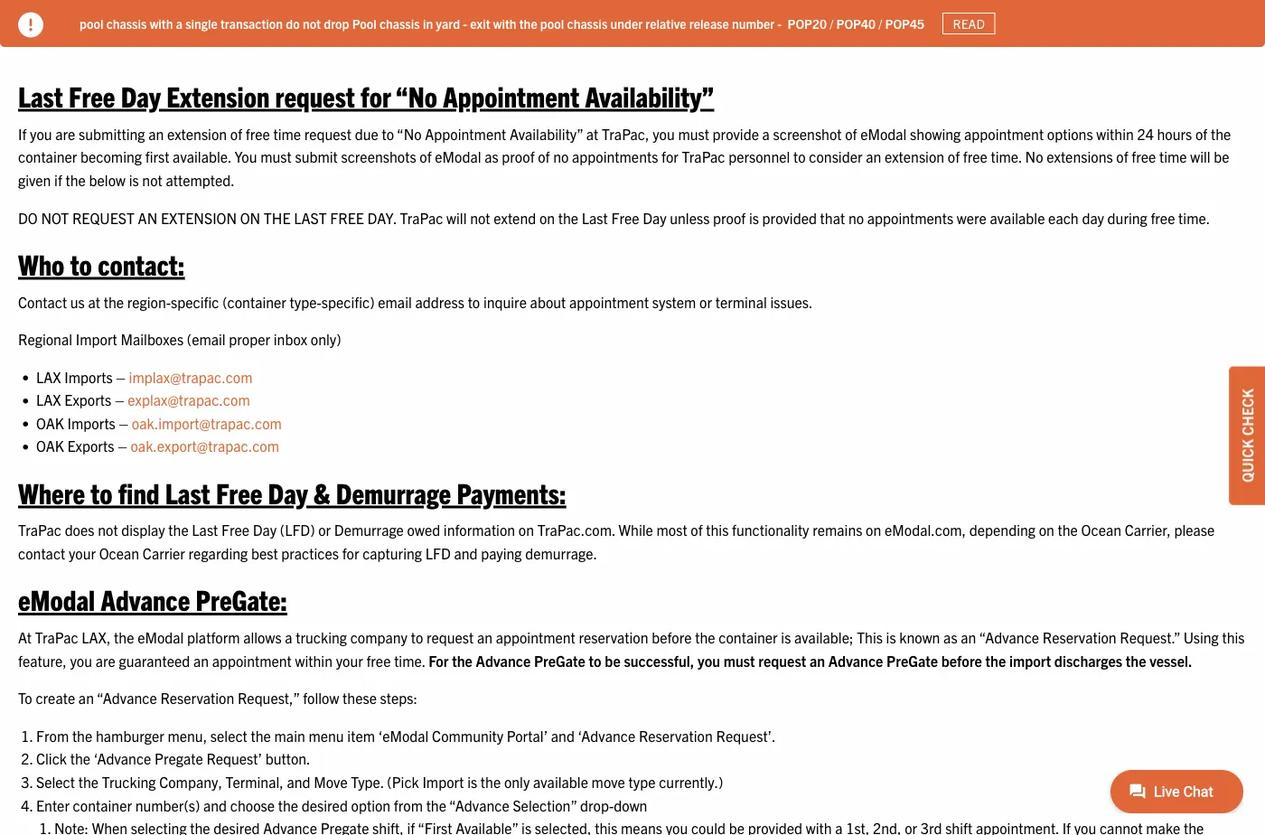 Task type: describe. For each thing, give the bounding box(es) containing it.
if
[[18, 124, 27, 142]]

quick
[[1238, 439, 1257, 483]]

an down paying
[[477, 628, 493, 646]]

this
[[857, 628, 883, 646]]

to left the find
[[91, 474, 113, 509]]

demurrage inside the trapac does not display the last free day (lfd) or demurrage owed information on trapac.com. while most of this functionality remains on emodal.com, depending on the ocean carrier, please contact your ocean carrier regarding best practices for capturing lfd and paying demurrage.
[[334, 521, 404, 539]]

0 vertical spatial "no
[[396, 77, 438, 113]]

button.
[[265, 750, 311, 768]]

container inside if you are submitting an extension of free time request due to "no appointment availability" at trapac, you must provide a screenshot of emodal showing appointment options within 24 hours of the container becoming first available. you must submit screenshots of emodal as proof of no appointments for trapac personnel to consider an extension of free time. no extensions of free time will be given if the below is not attempted.
[[18, 147, 77, 166]]

extend
[[494, 208, 536, 226]]

or inside the trapac does not display the last free day (lfd) or demurrage owed information on trapac.com. while most of this functionality remains on emodal.com, depending on the ocean carrier, please contact your ocean carrier regarding best practices for capturing lfd and paying demurrage.
[[318, 521, 331, 539]]

if
[[54, 171, 62, 189]]

for inside the trapac does not display the last free day (lfd) or demurrage owed information on trapac.com. while most of this functionality remains on emodal.com, depending on the ocean carrier, please contact your ocean carrier regarding best practices for capturing lfd and paying demurrage.
[[342, 544, 359, 562]]

day
[[1082, 208, 1105, 226]]

number
[[732, 15, 775, 31]]

hamburger
[[96, 726, 164, 745]]

container inside at trapac lax, the emodal platform allows a trucking company to request an appointment reservation before the container is available; this is known as an "advance reservation request." using this feature, you are guaranteed an appointment within your free time.
[[719, 628, 778, 646]]

at inside if you are submitting an extension of free time request due to "no appointment availability" at trapac, you must provide a screenshot of emodal showing appointment options within 24 hours of the container becoming first available. you must submit screenshots of emodal as proof of no appointments for trapac personnel to consider an extension of free time. no extensions of free time will be given if the below is not attempted.
[[587, 124, 599, 142]]

trucking
[[296, 628, 347, 646]]

quick check link
[[1229, 366, 1266, 505]]

0 horizontal spatial "advance
[[97, 689, 157, 707]]

first
[[145, 147, 169, 166]]

provided
[[763, 208, 817, 226]]

screenshots
[[341, 147, 416, 166]]

2 / from the left
[[879, 15, 883, 31]]

lax imports – implax@trapac.com lax exports – explax@trapac.com oak imports – oak.import@trapac.com oak exports – oak.export@trapac.com
[[36, 367, 285, 455]]

appointment inside if you are submitting an extension of free time request due to "no appointment availability" at trapac, you must provide a screenshot of emodal showing appointment options within 24 hours of the container becoming first available. you must submit screenshots of emodal as proof of no appointments for trapac personnel to consider an extension of free time. no extensions of free time will be given if the below is not attempted.
[[965, 124, 1044, 142]]

pregate:
[[196, 581, 287, 616]]

reservation
[[579, 628, 649, 646]]

trapac.com.
[[538, 521, 615, 539]]

this inside at trapac lax, the emodal platform allows a trucking company to request an appointment reservation before the container is available; this is known as an "advance reservation request." using this feature, you are guaranteed an appointment within your free time.
[[1223, 628, 1245, 646]]

1 horizontal spatial no
[[849, 208, 864, 226]]

a inside if you are submitting an extension of free time request due to "no appointment availability" at trapac, you must provide a screenshot of emodal showing appointment options within 24 hours of the container becoming first available. you must submit screenshots of emodal as proof of no appointments for trapac personnel to consider an extension of free time. no extensions of free time will be given if the below is not attempted.
[[763, 124, 770, 142]]

0 vertical spatial imports
[[64, 367, 113, 386]]

to up "us"
[[70, 245, 92, 281]]

1 vertical spatial reservation
[[160, 689, 234, 707]]

availability" inside if you are submitting an extension of free time request due to "no appointment availability" at trapac, you must provide a screenshot of emodal showing appointment options within 24 hours of the container becoming first available. you must submit screenshots of emodal as proof of no appointments for trapac personnel to consider an extension of free time. no extensions of free time will be given if the below is not attempted.
[[510, 124, 583, 142]]

display
[[121, 521, 165, 539]]

0 vertical spatial time
[[273, 124, 301, 142]]

will inside if you are submitting an extension of free time request due to "no appointment availability" at trapac, you must provide a screenshot of emodal showing appointment options within 24 hours of the container becoming first available. you must submit screenshots of emodal as proof of no appointments for trapac personnel to consider an extension of free time. no extensions of free time will be given if the below is not attempted.
[[1191, 147, 1211, 166]]

free up you
[[246, 124, 270, 142]]

proper
[[229, 330, 270, 348]]

item
[[347, 726, 375, 745]]

find
[[118, 474, 160, 509]]

personnel
[[729, 147, 790, 166]]

and down company,
[[203, 796, 227, 814]]

regional
[[18, 330, 72, 348]]

selection"
[[513, 796, 577, 814]]

1 - from the left
[[463, 15, 467, 31]]

from
[[394, 796, 423, 814]]

0 vertical spatial extension
[[167, 124, 227, 142]]

demurrage.
[[525, 544, 597, 562]]

1 horizontal spatial for
[[361, 77, 391, 113]]

menu
[[309, 726, 344, 745]]

0 vertical spatial exports
[[64, 391, 111, 409]]

appointments inside if you are submitting an extension of free time request due to "no appointment availability" at trapac, you must provide a screenshot of emodal showing appointment options within 24 hours of the container becoming first available. you must submit screenshots of emodal as proof of no appointments for trapac personnel to consider an extension of free time. no extensions of free time will be given if the below is not attempted.
[[572, 147, 658, 166]]

read link
[[943, 12, 996, 35]]

you
[[235, 147, 257, 166]]

to down screenshot
[[794, 147, 806, 166]]

appointment inside if you are submitting an extension of free time request due to "no appointment availability" at trapac, you must provide a screenshot of emodal showing appointment options within 24 hours of the container becoming first available. you must submit screenshots of emodal as proof of no appointments for trapac personnel to consider an extension of free time. no extensions of free time will be given if the below is not attempted.
[[425, 124, 506, 142]]

1 vertical spatial appointments
[[868, 208, 954, 226]]

you right 'trapac,'
[[653, 124, 675, 142]]

within inside if you are submitting an extension of free time request due to "no appointment availability" at trapac, you must provide a screenshot of emodal showing appointment options within 24 hours of the container becoming first available. you must submit screenshots of emodal as proof of no appointments for trapac personnel to consider an extension of free time. no extensions of free time will be given if the below is not attempted.
[[1097, 124, 1134, 142]]

1 pregate from the left
[[534, 651, 586, 669]]

is up for the advance pregate to be successful, you must request an advance pregate before the import discharges the vessel.
[[781, 628, 791, 646]]

best
[[251, 544, 278, 562]]

your inside at trapac lax, the emodal platform allows a trucking company to request an appointment reservation before the container is available; this is known as an "advance reservation request." using this feature, you are guaranteed an appointment within your free time.
[[336, 651, 363, 669]]

is right this
[[886, 628, 896, 646]]

request'
[[206, 750, 262, 768]]

enter
[[36, 796, 70, 814]]

1 horizontal spatial must
[[678, 124, 710, 142]]

to inside at trapac lax, the emodal platform allows a trucking company to request an appointment reservation before the container is available; this is known as an "advance reservation request." using this feature, you are guaranteed an appointment within your free time.
[[411, 628, 423, 646]]

0 horizontal spatial ocean
[[99, 544, 139, 562]]

"no inside if you are submitting an extension of free time request due to "no appointment availability" at trapac, you must provide a screenshot of emodal showing appointment options within 24 hours of the container becoming first available. you must submit screenshots of emodal as proof of no appointments for trapac personnel to consider an extension of free time. no extensions of free time will be given if the below is not attempted.
[[397, 124, 422, 142]]

0 vertical spatial import
[[76, 330, 117, 348]]

2 lax from the top
[[36, 391, 61, 409]]

day inside the trapac does not display the last free day (lfd) or demurrage owed information on trapac.com. while most of this functionality remains on emodal.com, depending on the ocean carrier, please contact your ocean carrier regarding best practices for capturing lfd and paying demurrage.
[[253, 521, 277, 539]]

1 vertical spatial before
[[942, 651, 983, 669]]

drop
[[324, 15, 349, 31]]

and right portal'
[[551, 726, 575, 745]]

day up submitting on the left top of page
[[121, 77, 161, 113]]

lfd
[[425, 544, 451, 562]]

as inside at trapac lax, the emodal platform allows a trucking company to request an appointment reservation before the container is available; this is known as an "advance reservation request." using this feature, you are guaranteed an appointment within your free time.
[[944, 628, 958, 646]]

trapac inside at trapac lax, the emodal platform allows a trucking company to request an appointment reservation before the container is available; this is known as an "advance reservation request." using this feature, you are guaranteed an appointment within your free time.
[[35, 628, 78, 646]]

appointment down allows
[[212, 651, 292, 669]]

to right due on the top of page
[[382, 124, 394, 142]]

an right consider
[[866, 147, 882, 166]]

emodal left showing
[[861, 124, 907, 142]]

request."
[[1120, 628, 1181, 646]]

appointment left reservation
[[496, 628, 576, 646]]

1 horizontal spatial ocean
[[1082, 521, 1122, 539]]

available;
[[795, 628, 854, 646]]

last up the if
[[18, 77, 63, 113]]

type-
[[290, 292, 322, 310]]

regional import mailboxes (email proper inbox only)
[[18, 330, 341, 348]]

allows
[[243, 628, 282, 646]]

using
[[1184, 628, 1219, 646]]

do not request an extension on the last free day. trapac will not extend on the last free day unless proof is provided that no appointments were available each day during free time.
[[18, 208, 1211, 226]]

day left unless
[[643, 208, 667, 226]]

carrier
[[143, 544, 185, 562]]

move
[[314, 773, 348, 791]]

yard
[[436, 15, 460, 31]]

free down if you are submitting an extension of free time request due to "no appointment availability" at trapac, you must provide a screenshot of emodal showing appointment options within 24 hours of the container becoming first available. you must submit screenshots of emodal as proof of no appointments for trapac personnel to consider an extension of free time. no extensions of free time will be given if the below is not attempted.
[[611, 208, 640, 226]]

free inside the trapac does not display the last free day (lfd) or demurrage owed information on trapac.com. while most of this functionality remains on emodal.com, depending on the ocean carrier, please contact your ocean carrier regarding best practices for capturing lfd and paying demurrage.
[[221, 521, 250, 539]]

2 oak from the top
[[36, 437, 64, 455]]

no
[[1026, 147, 1044, 166]]

extension
[[161, 208, 237, 226]]

before inside at trapac lax, the emodal platform allows a trucking company to request an appointment reservation before the container is available; this is known as an "advance reservation request." using this feature, you are guaranteed an appointment within your free time.
[[652, 628, 692, 646]]

type.
[[351, 773, 384, 791]]

that
[[820, 208, 845, 226]]

3 chassis from the left
[[567, 15, 608, 31]]

you right the if
[[30, 124, 52, 142]]

2 horizontal spatial advance
[[829, 651, 884, 669]]

free up submitting on the left top of page
[[69, 77, 115, 113]]

enter container number(s) and choose the desired option from the "advance selection" drop-down
[[36, 796, 648, 814]]

emodal.com,
[[885, 521, 966, 539]]

guaranteed
[[119, 651, 190, 669]]

2 horizontal spatial must
[[724, 651, 755, 669]]

0 vertical spatial demurrage
[[336, 474, 451, 509]]

on right extend at the top left of page
[[540, 208, 555, 226]]

desired
[[302, 796, 348, 814]]

1 vertical spatial at
[[88, 292, 100, 310]]

1 / from the left
[[830, 15, 834, 31]]

0 vertical spatial appointment
[[443, 77, 580, 113]]

not
[[41, 208, 69, 226]]

last down if you are submitting an extension of free time request due to "no appointment availability" at trapac, you must provide a screenshot of emodal showing appointment options within 24 hours of the container becoming first available. you must submit screenshots of emodal as proof of no appointments for trapac personnel to consider an extension of free time. no extensions of free time will be given if the below is not attempted.
[[582, 208, 608, 226]]

as inside if you are submitting an extension of free time request due to "no appointment availability" at trapac, you must provide a screenshot of emodal showing appointment options within 24 hours of the container becoming first available. you must submit screenshots of emodal as proof of no appointments for trapac personnel to consider an extension of free time. no extensions of free time will be given if the below is not attempted.
[[485, 147, 499, 166]]

an right the create
[[79, 689, 94, 707]]

1 pool from the left
[[80, 15, 103, 31]]

this inside the trapac does not display the last free day (lfd) or demurrage owed information on trapac.com. while most of this functionality remains on emodal.com, depending on the ocean carrier, please contact your ocean carrier regarding best practices for capturing lfd and paying demurrage.
[[706, 521, 729, 539]]

1 chassis from the left
[[106, 15, 147, 31]]

relative
[[646, 15, 687, 31]]

submit
[[295, 147, 338, 166]]

1 vertical spatial exports
[[67, 437, 114, 455]]

are inside if you are submitting an extension of free time request due to "no appointment availability" at trapac, you must provide a screenshot of emodal showing appointment options within 24 hours of the container becoming first available. you must submit screenshots of emodal as proof of no appointments for trapac personnel to consider an extension of free time. no extensions of free time will be given if the below is not attempted.
[[55, 124, 75, 142]]

to create an "advance reservation request," follow these steps:
[[18, 689, 418, 707]]

(pick
[[387, 773, 419, 791]]

for the advance pregate to be successful, you must request an advance pregate before the import discharges the vessel.
[[429, 651, 1196, 669]]

your inside the trapac does not display the last free day (lfd) or demurrage owed information on trapac.com. while most of this functionality remains on emodal.com, depending on the ocean carrier, please contact your ocean carrier regarding best practices for capturing lfd and paying demurrage.
[[69, 544, 96, 562]]

at trapac lax, the emodal platform allows a trucking company to request an appointment reservation before the container is available; this is known as an "advance reservation request." using this feature, you are guaranteed an appointment within your free time.
[[18, 628, 1245, 669]]

reservation inside the 'from the hamburger menu, select the main menu item 'emodal community portal' and 'advance reservation request'. click the 'advance pregate request' button. select the trucking company, terminal, and move type. (pick import is the only available move type currently.)'
[[639, 726, 713, 745]]

implax@trapac.com
[[129, 367, 253, 386]]

not left extend at the top left of page
[[470, 208, 490, 226]]

request inside at trapac lax, the emodal platform allows a trucking company to request an appointment reservation before the container is available; this is known as an "advance reservation request." using this feature, you are guaranteed an appointment within your free time.
[[427, 628, 474, 646]]

free right during in the right top of the page
[[1151, 208, 1176, 226]]

becoming
[[80, 147, 142, 166]]

implax@trapac.com link
[[129, 367, 254, 386]]

who
[[18, 245, 64, 281]]

release
[[690, 15, 729, 31]]

specific
[[171, 292, 219, 310]]

1 vertical spatial proof
[[713, 208, 746, 226]]

successful,
[[624, 651, 695, 669]]

not inside if you are submitting an extension of free time request due to "no appointment availability" at trapac, you must provide a screenshot of emodal showing appointment options within 24 hours of the container becoming first available. you must submit screenshots of emodal as proof of no appointments for trapac personnel to consider an extension of free time. no extensions of free time will be given if the below is not attempted.
[[142, 171, 163, 189]]

number(s)
[[135, 796, 200, 814]]

1 with from the left
[[150, 15, 173, 31]]

1 lax from the top
[[36, 367, 61, 386]]

0 vertical spatial 'advance
[[578, 726, 636, 745]]

is left "provided"
[[749, 208, 759, 226]]

portal'
[[507, 726, 548, 745]]

an right known
[[961, 628, 977, 646]]

on right remains at the bottom right of page
[[866, 521, 882, 539]]

to down reservation
[[589, 651, 602, 669]]

while
[[619, 521, 653, 539]]

contact
[[18, 544, 65, 562]]

inquire
[[484, 292, 527, 310]]

down
[[614, 796, 648, 814]]

2 with from the left
[[493, 15, 517, 31]]

regarding
[[189, 544, 248, 562]]



Task type: locate. For each thing, give the bounding box(es) containing it.
if you are submitting an extension of free time request due to "no appointment availability" at trapac, you must provide a screenshot of emodal showing appointment options within 24 hours of the container becoming first available. you must submit screenshots of emodal as proof of no appointments for trapac personnel to consider an extension of free time. no extensions of free time will be given if the below is not attempted.
[[18, 124, 1231, 189]]

no inside if you are submitting an extension of free time request due to "no appointment availability" at trapac, you must provide a screenshot of emodal showing appointment options within 24 hours of the container becoming first available. you must submit screenshots of emodal as proof of no appointments for trapac personnel to consider an extension of free time. no extensions of free time will be given if the below is not attempted.
[[553, 147, 569, 166]]

/ left 'pop45'
[[879, 15, 883, 31]]

depending
[[970, 521, 1036, 539]]

1 vertical spatial ocean
[[99, 544, 139, 562]]

"advance down 'only' at the bottom left of the page
[[449, 796, 510, 814]]

-
[[463, 15, 467, 31], [778, 15, 782, 31]]

hours
[[1158, 124, 1193, 142]]

due
[[355, 124, 379, 142]]

0 horizontal spatial proof
[[502, 147, 535, 166]]

0 horizontal spatial a
[[176, 15, 183, 31]]

0 horizontal spatial pool
[[80, 15, 103, 31]]

inbox
[[274, 330, 307, 348]]

emodal up the guaranteed
[[138, 628, 184, 646]]

0 vertical spatial "advance
[[979, 628, 1040, 646]]

not inside the trapac does not display the last free day (lfd) or demurrage owed information on trapac.com. while most of this functionality remains on emodal.com, depending on the ocean carrier, please contact your ocean carrier regarding best practices for capturing lfd and paying demurrage.
[[98, 521, 118, 539]]

available.
[[173, 147, 231, 166]]

as up extend at the top left of page
[[485, 147, 499, 166]]

1 vertical spatial import
[[423, 773, 464, 791]]

who to contact:
[[18, 245, 185, 281]]

day left &
[[268, 474, 308, 509]]

last up the regarding
[[192, 521, 218, 539]]

0 horizontal spatial available
[[533, 773, 588, 791]]

0 vertical spatial are
[[55, 124, 75, 142]]

before up the successful, at the bottom of the page
[[652, 628, 692, 646]]

contact us at the region-specific (container type-specific) email address to inquire about appointment system or terminal issues.
[[18, 292, 813, 310]]

time. inside if you are submitting an extension of free time request due to "no appointment availability" at trapac, you must provide a screenshot of emodal showing appointment options within 24 hours of the container becoming first available. you must submit screenshots of emodal as proof of no appointments for trapac personnel to consider an extension of free time. no extensions of free time will be given if the below is not attempted.
[[991, 147, 1022, 166]]

demurrage up capturing
[[334, 521, 404, 539]]

on right depending
[[1039, 521, 1055, 539]]

paying
[[481, 544, 522, 562]]

a left single
[[176, 15, 183, 31]]

emodal inside at trapac lax, the emodal platform allows a trucking company to request an appointment reservation before the container is available; this is known as an "advance reservation request." using this feature, you are guaranteed an appointment within your free time.
[[138, 628, 184, 646]]

exports down the regional
[[64, 391, 111, 409]]

0 horizontal spatial as
[[485, 147, 499, 166]]

solid image
[[18, 12, 43, 38]]

attempted.
[[166, 171, 235, 189]]

specific)
[[322, 292, 375, 310]]

company,
[[159, 773, 222, 791]]

0 horizontal spatial for
[[342, 544, 359, 562]]

1 horizontal spatial a
[[285, 628, 293, 646]]

2 horizontal spatial for
[[662, 147, 679, 166]]

chassis left under
[[567, 15, 608, 31]]

in
[[423, 15, 433, 31]]

and inside the trapac does not display the last free day (lfd) or demurrage owed information on trapac.com. while most of this functionality remains on emodal.com, depending on the ocean carrier, please contact your ocean carrier regarding best practices for capturing lfd and paying demurrage.
[[454, 544, 478, 562]]

an down available;
[[810, 651, 825, 669]]

region-
[[127, 292, 171, 310]]

pool right 'exit'
[[540, 15, 564, 31]]

be
[[1214, 147, 1230, 166], [605, 651, 621, 669]]

as right known
[[944, 628, 958, 646]]

during
[[1108, 208, 1148, 226]]

not right do
[[303, 15, 321, 31]]

owed
[[407, 521, 440, 539]]

not
[[303, 15, 321, 31], [142, 171, 163, 189], [470, 208, 490, 226], [98, 521, 118, 539]]

1 vertical spatial are
[[96, 651, 116, 669]]

only)
[[311, 330, 341, 348]]

demurrage up owed on the bottom left
[[336, 474, 451, 509]]

time down hours
[[1160, 147, 1187, 166]]

these
[[343, 689, 377, 707]]

contact:
[[98, 245, 185, 281]]

0 horizontal spatial advance
[[101, 581, 190, 616]]

known
[[900, 628, 941, 646]]

must right you
[[261, 147, 292, 166]]

is
[[129, 171, 139, 189], [749, 208, 759, 226], [781, 628, 791, 646], [886, 628, 896, 646], [467, 773, 477, 791]]

0 vertical spatial reservation
[[1043, 628, 1117, 646]]

1 horizontal spatial extension
[[885, 147, 945, 166]]

discharges
[[1055, 651, 1123, 669]]

free up the regarding
[[221, 521, 250, 539]]

for up due on the top of page
[[361, 77, 391, 113]]

an
[[148, 124, 164, 142], [866, 147, 882, 166], [477, 628, 493, 646], [961, 628, 977, 646], [193, 651, 209, 669], [810, 651, 825, 669], [79, 689, 94, 707]]

free left no
[[963, 147, 988, 166]]

1 vertical spatial extension
[[885, 147, 945, 166]]

is inside if you are submitting an extension of free time request due to "no appointment availability" at trapac, you must provide a screenshot of emodal showing appointment options within 24 hours of the container becoming first available. you must submit screenshots of emodal as proof of no appointments for trapac personnel to consider an extension of free time. no extensions of free time will be given if the below is not attempted.
[[129, 171, 139, 189]]

0 horizontal spatial your
[[69, 544, 96, 562]]

and down button. on the left bottom
[[287, 773, 311, 791]]

advance
[[101, 581, 190, 616], [476, 651, 531, 669], [829, 651, 884, 669]]

0 vertical spatial for
[[361, 77, 391, 113]]

proof up extend at the top left of page
[[502, 147, 535, 166]]

community
[[432, 726, 504, 745]]

0 vertical spatial your
[[69, 544, 96, 562]]

time. inside at trapac lax, the emodal platform allows a trucking company to request an appointment reservation before the container is available; this is known as an "advance reservation request." using this feature, you are guaranteed an appointment within your free time.
[[394, 651, 425, 669]]

you down 'lax,'
[[70, 651, 92, 669]]

pregate down known
[[887, 651, 938, 669]]

0 vertical spatial be
[[1214, 147, 1230, 166]]

a up the personnel
[[763, 124, 770, 142]]

0 horizontal spatial -
[[463, 15, 467, 31]]

free down 24
[[1132, 147, 1156, 166]]

not down first
[[142, 171, 163, 189]]

0 horizontal spatial this
[[706, 521, 729, 539]]

0 horizontal spatial before
[[652, 628, 692, 646]]

an up first
[[148, 124, 164, 142]]

1 horizontal spatial time
[[1160, 147, 1187, 166]]

0 horizontal spatial within
[[295, 651, 333, 669]]

each
[[1049, 208, 1079, 226]]

1 vertical spatial no
[[849, 208, 864, 226]]

pregate
[[534, 651, 586, 669], [887, 651, 938, 669]]

0 horizontal spatial time
[[273, 124, 301, 142]]

imports up 'where'
[[67, 414, 116, 432]]

ocean left carrier,
[[1082, 521, 1122, 539]]

'advance up trucking
[[94, 750, 151, 768]]

2 - from the left
[[778, 15, 782, 31]]

extension down showing
[[885, 147, 945, 166]]

type
[[629, 773, 656, 791]]

does
[[65, 521, 94, 539]]

1 horizontal spatial availability"
[[585, 77, 714, 113]]

0 vertical spatial time.
[[991, 147, 1022, 166]]

where
[[18, 474, 85, 509]]

0 horizontal spatial no
[[553, 147, 569, 166]]

do
[[18, 208, 38, 226]]

free down oak.export@trapac.com
[[216, 474, 262, 509]]

1 vertical spatial will
[[447, 208, 467, 226]]

be inside if you are submitting an extension of free time request due to "no appointment availability" at trapac, you must provide a screenshot of emodal showing appointment options within 24 hours of the container becoming first available. you must submit screenshots of emodal as proof of no appointments for trapac personnel to consider an extension of free time. no extensions of free time will be given if the below is not attempted.
[[1214, 147, 1230, 166]]

only
[[504, 773, 530, 791]]

choose
[[230, 796, 275, 814]]

reservation inside at trapac lax, the emodal platform allows a trucking company to request an appointment reservation before the container is available; this is known as an "advance reservation request." using this feature, you are guaranteed an appointment within your free time.
[[1043, 628, 1117, 646]]

2 vertical spatial container
[[73, 796, 132, 814]]

time up submit
[[273, 124, 301, 142]]

availability" left 'trapac,'
[[510, 124, 583, 142]]

are right the if
[[55, 124, 75, 142]]

0 horizontal spatial with
[[150, 15, 173, 31]]

1 horizontal spatial be
[[1214, 147, 1230, 166]]

1 horizontal spatial proof
[[713, 208, 746, 226]]

0 vertical spatial will
[[1191, 147, 1211, 166]]

1 horizontal spatial time.
[[991, 147, 1022, 166]]

import
[[76, 330, 117, 348], [423, 773, 464, 791]]

your down 'does'
[[69, 544, 96, 562]]

import inside the 'from the hamburger menu, select the main menu item 'emodal community portal' and 'advance reservation request'. click the 'advance pregate request' button. select the trucking company, terminal, and move type. (pick import is the only available move type currently.)'
[[423, 773, 464, 791]]

0 vertical spatial must
[[678, 124, 710, 142]]

imports down the regional
[[64, 367, 113, 386]]

appointments down 'trapac,'
[[572, 147, 658, 166]]

1 horizontal spatial import
[[423, 773, 464, 791]]

1 vertical spatial oak
[[36, 437, 64, 455]]

1 horizontal spatial as
[[944, 628, 958, 646]]

chassis left single
[[106, 15, 147, 31]]

single
[[185, 15, 218, 31]]

0 horizontal spatial or
[[318, 521, 331, 539]]

imports
[[64, 367, 113, 386], [67, 414, 116, 432]]

container up for the advance pregate to be successful, you must request an advance pregate before the import discharges the vessel.
[[719, 628, 778, 646]]

to right company
[[411, 628, 423, 646]]

0 vertical spatial container
[[18, 147, 77, 166]]

/
[[830, 15, 834, 31], [879, 15, 883, 31]]

drop-
[[580, 796, 614, 814]]

1 vertical spatial available
[[533, 773, 588, 791]]

will left extend at the top left of page
[[447, 208, 467, 226]]

2 pool from the left
[[540, 15, 564, 31]]

us
[[70, 292, 85, 310]]

1 vertical spatial container
[[719, 628, 778, 646]]

is right below
[[129, 171, 139, 189]]

for
[[429, 651, 449, 669]]

to left inquire
[[468, 292, 480, 310]]

1 horizontal spatial your
[[336, 651, 363, 669]]

extension
[[167, 124, 227, 142], [885, 147, 945, 166]]

0 horizontal spatial must
[[261, 147, 292, 166]]

at
[[587, 124, 599, 142], [88, 292, 100, 310]]

0 vertical spatial before
[[652, 628, 692, 646]]

proof inside if you are submitting an extension of free time request due to "no appointment availability" at trapac, you must provide a screenshot of emodal showing appointment options within 24 hours of the container becoming first available. you must submit screenshots of emodal as proof of no appointments for trapac personnel to consider an extension of free time. no extensions of free time will be given if the below is not attempted.
[[502, 147, 535, 166]]

- left 'exit'
[[463, 15, 467, 31]]

availability" up 'trapac,'
[[585, 77, 714, 113]]

available
[[990, 208, 1045, 226], [533, 773, 588, 791]]

appointment up no
[[965, 124, 1044, 142]]

1 vertical spatial imports
[[67, 414, 116, 432]]

this right 'using'
[[1223, 628, 1245, 646]]

0 horizontal spatial extension
[[167, 124, 227, 142]]

2 horizontal spatial time.
[[1179, 208, 1211, 226]]

carrier,
[[1125, 521, 1171, 539]]

2 pregate from the left
[[887, 651, 938, 669]]

1 vertical spatial "advance
[[97, 689, 157, 707]]

extension up available.
[[167, 124, 227, 142]]

0 horizontal spatial availability"
[[510, 124, 583, 142]]

an down the platform
[[193, 651, 209, 669]]

1 horizontal spatial /
[[879, 15, 883, 31]]

0 horizontal spatial 'advance
[[94, 750, 151, 768]]

provide
[[713, 124, 759, 142]]

for inside if you are submitting an extension of free time request due to "no appointment availability" at trapac, you must provide a screenshot of emodal showing appointment options within 24 hours of the container becoming first available. you must submit screenshots of emodal as proof of no appointments for trapac personnel to consider an extension of free time. no extensions of free time will be given if the below is not attempted.
[[662, 147, 679, 166]]

trapac inside if you are submitting an extension of free time request due to "no appointment availability" at trapac, you must provide a screenshot of emodal showing appointment options within 24 hours of the container becoming first available. you must submit screenshots of emodal as proof of no appointments for trapac personnel to consider an extension of free time. no extensions of free time will be given if the below is not attempted.
[[682, 147, 725, 166]]

exports up 'where'
[[67, 437, 114, 455]]

0 vertical spatial oak
[[36, 414, 64, 432]]

at
[[18, 628, 32, 646]]

time. left no
[[991, 147, 1022, 166]]

you inside at trapac lax, the emodal platform allows a trucking company to request an appointment reservation before the container is available; this is known as an "advance reservation request." using this feature, you are guaranteed an appointment within your free time.
[[70, 651, 92, 669]]

1 horizontal spatial "advance
[[449, 796, 510, 814]]

0 horizontal spatial /
[[830, 15, 834, 31]]

quick check
[[1238, 389, 1257, 483]]

request
[[72, 208, 135, 226]]

0 vertical spatial proof
[[502, 147, 535, 166]]

0 vertical spatial within
[[1097, 124, 1134, 142]]

1 vertical spatial your
[[336, 651, 363, 669]]

24
[[1138, 124, 1154, 142]]

container down trucking
[[73, 796, 132, 814]]

2 horizontal spatial a
[[763, 124, 770, 142]]

of inside the trapac does not display the last free day (lfd) or demurrage owed information on trapac.com. while most of this functionality remains on emodal.com, depending on the ocean carrier, please contact your ocean carrier regarding best practices for capturing lfd and paying demurrage.
[[691, 521, 703, 539]]

last inside the trapac does not display the last free day (lfd) or demurrage owed information on trapac.com. while most of this functionality remains on emodal.com, depending on the ocean carrier, please contact your ocean carrier regarding best practices for capturing lfd and paying demurrage.
[[192, 521, 218, 539]]

emodal down contact
[[18, 581, 95, 616]]

1 horizontal spatial or
[[700, 292, 712, 310]]

(container
[[223, 292, 286, 310]]

1 horizontal spatial chassis
[[380, 15, 420, 31]]

capturing
[[363, 544, 422, 562]]

explax@trapac.com link
[[128, 391, 250, 409]]

email
[[378, 292, 412, 310]]

day.
[[367, 208, 397, 226]]

1 vertical spatial time.
[[1179, 208, 1211, 226]]

trapac right day.
[[400, 208, 443, 226]]

0 vertical spatial lax
[[36, 367, 61, 386]]

options
[[1048, 124, 1093, 142]]

1 vertical spatial this
[[1223, 628, 1245, 646]]

2 horizontal spatial chassis
[[567, 15, 608, 31]]

and down information
[[454, 544, 478, 562]]

of
[[230, 124, 242, 142], [845, 124, 857, 142], [1196, 124, 1208, 142], [420, 147, 432, 166], [538, 147, 550, 166], [948, 147, 960, 166], [1117, 147, 1129, 166], [691, 521, 703, 539]]

container
[[18, 147, 77, 166], [719, 628, 778, 646], [73, 796, 132, 814]]

"advance up import
[[979, 628, 1040, 646]]

1 oak from the top
[[36, 414, 64, 432]]

day up best
[[253, 521, 277, 539]]

2 vertical spatial "advance
[[449, 796, 510, 814]]

'advance up move
[[578, 726, 636, 745]]

1 vertical spatial demurrage
[[334, 521, 404, 539]]

submitting
[[79, 124, 145, 142]]

reservation up menu,
[[160, 689, 234, 707]]

from the hamburger menu, select the main menu item 'emodal community portal' and 'advance reservation request'. click the 'advance pregate request' button. select the trucking company, terminal, and move type. (pick import is the only available move type currently.)
[[36, 726, 776, 791]]

/ right pop20
[[830, 15, 834, 31]]

appointment right about
[[569, 292, 649, 310]]

or right system
[[700, 292, 712, 310]]

below
[[89, 171, 126, 189]]

1 vertical spatial a
[[763, 124, 770, 142]]

last
[[18, 77, 63, 113], [582, 208, 608, 226], [165, 474, 210, 509], [192, 521, 218, 539]]

0 horizontal spatial be
[[605, 651, 621, 669]]

trapac inside the trapac does not display the last free day (lfd) or demurrage owed information on trapac.com. while most of this functionality remains on emodal.com, depending on the ocean carrier, please contact your ocean carrier regarding best practices for capturing lfd and paying demurrage.
[[18, 521, 61, 539]]

0 vertical spatial available
[[990, 208, 1045, 226]]

1 horizontal spatial with
[[493, 15, 517, 31]]

practices
[[281, 544, 339, 562]]

"advance up hamburger in the left of the page
[[97, 689, 157, 707]]

please
[[1175, 521, 1215, 539]]

on up paying
[[519, 521, 534, 539]]

within left 24
[[1097, 124, 1134, 142]]

request inside if you are submitting an extension of free time request due to "no appointment availability" at trapac, you must provide a screenshot of emodal showing appointment options within 24 hours of the container becoming first available. you must submit screenshots of emodal as proof of no appointments for trapac personnel to consider an extension of free time. no extensions of free time will be given if the below is not attempted.
[[304, 124, 352, 142]]

about
[[530, 292, 566, 310]]

platform
[[187, 628, 240, 646]]

0 vertical spatial no
[[553, 147, 569, 166]]

1 horizontal spatial advance
[[476, 651, 531, 669]]

reservation
[[1043, 628, 1117, 646], [160, 689, 234, 707], [639, 726, 713, 745]]

oak.export@trapac.com link
[[131, 437, 279, 455]]

last right the find
[[165, 474, 210, 509]]

for up unless
[[662, 147, 679, 166]]

available inside the 'from the hamburger menu, select the main menu item 'emodal community portal' and 'advance reservation request'. click the 'advance pregate request' button. select the trucking company, terminal, and move type. (pick import is the only available move type currently.)'
[[533, 773, 588, 791]]

1 vertical spatial for
[[662, 147, 679, 166]]

free
[[246, 124, 270, 142], [963, 147, 988, 166], [1132, 147, 1156, 166], [1151, 208, 1176, 226], [367, 651, 391, 669]]

1 vertical spatial lax
[[36, 391, 61, 409]]

with left single
[[150, 15, 173, 31]]

pop20
[[788, 15, 827, 31]]

day
[[121, 77, 161, 113], [643, 208, 667, 226], [268, 474, 308, 509], [253, 521, 277, 539]]

2 vertical spatial reservation
[[639, 726, 713, 745]]

"no
[[396, 77, 438, 113], [397, 124, 422, 142]]

functionality
[[732, 521, 810, 539]]

2 vertical spatial must
[[724, 651, 755, 669]]

advance right for
[[476, 651, 531, 669]]

you
[[30, 124, 52, 142], [653, 124, 675, 142], [70, 651, 92, 669], [698, 651, 721, 669]]

available up selection"
[[533, 773, 588, 791]]

no up do not request an extension on the last free day. trapac will not extend on the last free day unless proof is provided that no appointments were available each day during free time.
[[553, 147, 569, 166]]

are inside at trapac lax, the emodal platform allows a trucking company to request an appointment reservation before the container is available; this is known as an "advance reservation request." using this feature, you are guaranteed an appointment within your free time.
[[96, 651, 116, 669]]

free down company
[[367, 651, 391, 669]]

for right 'practices'
[[342, 544, 359, 562]]

1 vertical spatial "no
[[397, 124, 422, 142]]

free inside at trapac lax, the emodal platform allows a trucking company to request an appointment reservation before the container is available; this is known as an "advance reservation request." using this feature, you are guaranteed an appointment within your free time.
[[367, 651, 391, 669]]

"advance inside at trapac lax, the emodal platform allows a trucking company to request an appointment reservation before the container is available; this is known as an "advance reservation request." using this feature, you are guaranteed an appointment within your free time.
[[979, 628, 1040, 646]]

select
[[36, 773, 75, 791]]

you right the successful, at the bottom of the page
[[698, 651, 721, 669]]

at right "us"
[[88, 292, 100, 310]]

0 horizontal spatial pregate
[[534, 651, 586, 669]]

is inside the 'from the hamburger menu, select the main menu item 'emodal community portal' and 'advance reservation request'. click the 'advance pregate request' button. select the trucking company, terminal, and move type. (pick import is the only available move type currently.)'
[[467, 773, 477, 791]]

emodal right screenshots
[[435, 147, 481, 166]]

0 horizontal spatial at
[[88, 292, 100, 310]]

2 chassis from the left
[[380, 15, 420, 31]]

0 vertical spatial at
[[587, 124, 599, 142]]

feature,
[[18, 651, 67, 669]]

this
[[706, 521, 729, 539], [1223, 628, 1245, 646]]

0 horizontal spatial reservation
[[160, 689, 234, 707]]

1 horizontal spatial 'advance
[[578, 726, 636, 745]]

0 horizontal spatial will
[[447, 208, 467, 226]]

container up if
[[18, 147, 77, 166]]

within inside at trapac lax, the emodal platform allows a trucking company to request an appointment reservation before the container is available; this is known as an "advance reservation request." using this feature, you are guaranteed an appointment within your free time.
[[295, 651, 333, 669]]

click
[[36, 750, 67, 768]]

1 horizontal spatial appointments
[[868, 208, 954, 226]]

pregate
[[155, 750, 203, 768]]

1 vertical spatial 'advance
[[94, 750, 151, 768]]

transaction
[[221, 15, 283, 31]]

time. left for
[[394, 651, 425, 669]]

proof
[[502, 147, 535, 166], [713, 208, 746, 226]]

is left 'only' at the bottom left of the page
[[467, 773, 477, 791]]

company
[[350, 628, 408, 646]]

a inside at trapac lax, the emodal platform allows a trucking company to request an appointment reservation before the container is available; this is known as an "advance reservation request." using this feature, you are guaranteed an appointment within your free time.
[[285, 628, 293, 646]]

do
[[286, 15, 300, 31]]



Task type: vqa. For each thing, say whether or not it's contained in the screenshot.
the topmost container
yes



